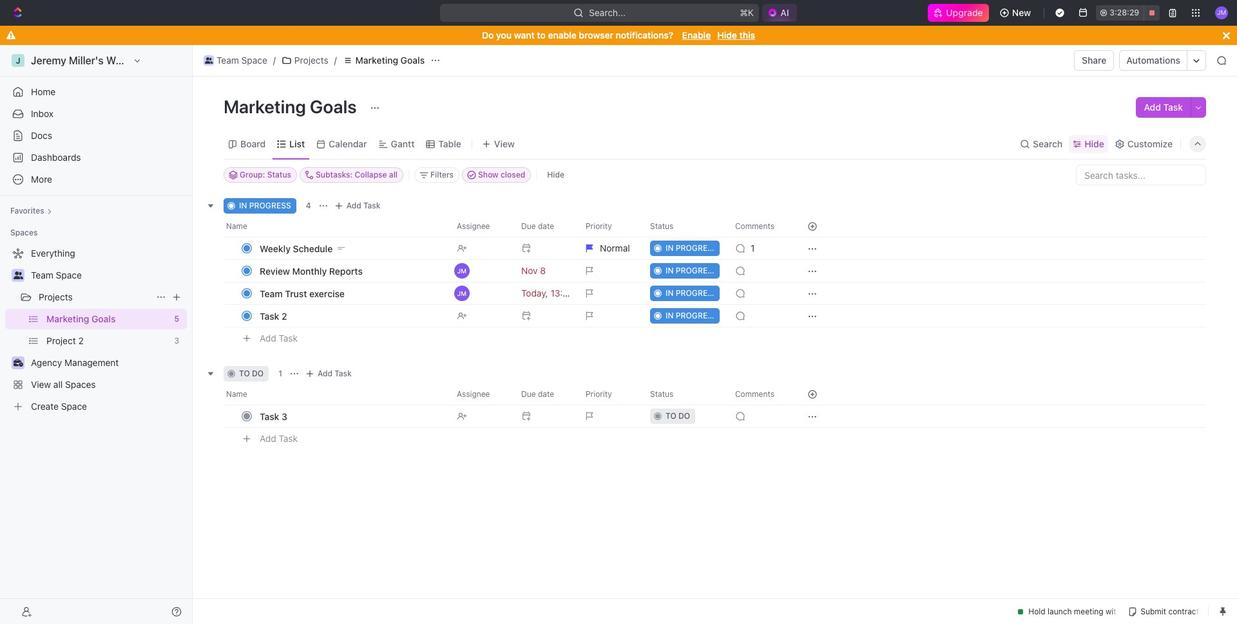 Task type: vqa. For each thing, say whether or not it's contained in the screenshot.
more dropdown button
yes



Task type: describe. For each thing, give the bounding box(es) containing it.
0 vertical spatial jm
[[1217, 9, 1226, 16]]

1 horizontal spatial projects
[[294, 55, 328, 66]]

0 horizontal spatial 1
[[278, 369, 282, 379]]

hide button
[[542, 168, 570, 183]]

0 vertical spatial spaces
[[10, 228, 38, 238]]

view for view all spaces
[[31, 380, 51, 390]]

⌘k
[[740, 7, 754, 18]]

team trust exercise
[[260, 288, 345, 299]]

1 inside 1 dropdown button
[[751, 243, 755, 254]]

3 inside task 3 link
[[282, 411, 287, 422]]

task 3
[[260, 411, 287, 422]]

Search tasks... text field
[[1077, 166, 1206, 185]]

do
[[482, 30, 494, 41]]

2 vertical spatial team
[[260, 288, 283, 299]]

search
[[1033, 138, 1063, 149]]

dashboards link
[[5, 148, 187, 168]]

to do button
[[642, 405, 727, 428]]

2 / from the left
[[334, 55, 337, 66]]

due date button for 1
[[514, 385, 578, 405]]

schedule
[[293, 243, 333, 254]]

project
[[46, 336, 76, 347]]

gantt
[[391, 138, 415, 149]]

1 horizontal spatial marketing goals link
[[339, 53, 428, 68]]

team space inside tree
[[31, 270, 82, 281]]

2 status button from the top
[[642, 385, 727, 405]]

customize button
[[1111, 135, 1177, 153]]

inbox link
[[5, 104, 187, 124]]

normal button
[[578, 237, 642, 260]]

add task down ‎task 2
[[260, 333, 298, 344]]

reports
[[329, 266, 363, 277]]

search button
[[1016, 135, 1066, 153]]

in for ‎task 2
[[666, 311, 674, 321]]

hide inside button
[[547, 170, 564, 180]]

gantt link
[[388, 135, 415, 153]]

0 vertical spatial team space link
[[200, 53, 271, 68]]

in progress button for review monthly reports
[[642, 260, 727, 283]]

to do inside to do dropdown button
[[666, 412, 690, 421]]

automations button
[[1120, 51, 1187, 70]]

0 vertical spatial space
[[241, 55, 267, 66]]

weekly
[[260, 243, 291, 254]]

3:28:29 button
[[1096, 5, 1160, 21]]

3 inside tree
[[174, 336, 179, 346]]

2 horizontal spatial marketing
[[355, 55, 398, 66]]

1 / from the left
[[273, 55, 276, 66]]

to inside dropdown button
[[666, 412, 676, 421]]

0 horizontal spatial to do
[[239, 369, 264, 379]]

j
[[16, 56, 20, 65]]

view for view
[[494, 138, 515, 149]]

enable
[[682, 30, 711, 41]]

table
[[438, 138, 461, 149]]

filters
[[430, 170, 454, 180]]

do you want to enable browser notifications? enable hide this
[[482, 30, 755, 41]]

0 vertical spatial team space
[[216, 55, 267, 66]]

trust
[[285, 288, 307, 299]]

jeremy
[[31, 55, 66, 66]]

add down task 3
[[260, 433, 276, 444]]

agency management
[[31, 358, 119, 369]]

1 name from the top
[[226, 222, 247, 231]]

progress for team trust exercise
[[676, 289, 718, 298]]

task 3 link
[[256, 408, 447, 426]]

in progress for review monthly reports
[[666, 266, 718, 276]]

2 name button from the top
[[224, 385, 449, 405]]

this
[[739, 30, 755, 41]]

notifications?
[[616, 30, 673, 41]]

task inside task 3 link
[[260, 411, 279, 422]]

share button
[[1074, 50, 1114, 71]]

add task button up customize
[[1136, 97, 1191, 118]]

team inside 'sidebar' navigation
[[31, 270, 53, 281]]

dashboards
[[31, 152, 81, 163]]

2 name from the top
[[226, 390, 247, 399]]

review
[[260, 266, 290, 277]]

in progress button for team trust exercise
[[642, 282, 727, 305]]

add task up task 3 link
[[318, 369, 352, 379]]

0 vertical spatial status
[[267, 170, 291, 180]]

more button
[[5, 169, 187, 190]]

review monthly reports link
[[256, 262, 447, 281]]

‎task 2 link
[[256, 307, 447, 326]]

show
[[478, 170, 499, 180]]

subtasks:
[[316, 170, 353, 180]]

agency
[[31, 358, 62, 369]]

‎task
[[260, 311, 279, 322]]

assignee button for 1
[[449, 385, 514, 405]]

add task down task 3
[[260, 433, 298, 444]]

team trust exercise link
[[256, 284, 447, 303]]

1 horizontal spatial marketing
[[224, 96, 306, 117]]

add task button down ‎task 2
[[254, 331, 303, 347]]

enable
[[548, 30, 576, 41]]

weekly schedule link
[[256, 239, 447, 258]]

in progress for ‎task 2
[[666, 311, 718, 321]]

4
[[306, 201, 311, 211]]

0 vertical spatial do
[[252, 369, 264, 379]]

marketing goals inside 'sidebar' navigation
[[46, 314, 116, 325]]

group:
[[240, 170, 265, 180]]

0 vertical spatial projects link
[[278, 53, 332, 68]]

status for second status dropdown button from the bottom of the page
[[650, 222, 673, 231]]

weekly schedule
[[260, 243, 333, 254]]

management
[[64, 358, 119, 369]]

list link
[[287, 135, 305, 153]]

add task button down subtasks: collapse all
[[331, 198, 386, 214]]

docs link
[[5, 126, 187, 146]]

all inside tree
[[53, 380, 63, 390]]

0 vertical spatial all
[[389, 170, 398, 180]]

1 button
[[727, 237, 792, 260]]

in for team trust exercise
[[666, 289, 674, 298]]

0 vertical spatial team
[[216, 55, 239, 66]]

view all spaces link
[[5, 375, 184, 396]]

1 status button from the top
[[642, 216, 727, 237]]

view button
[[477, 135, 519, 153]]

calendar link
[[326, 135, 367, 153]]

browser
[[579, 30, 613, 41]]

ai button
[[762, 4, 797, 22]]

1 vertical spatial team space link
[[31, 265, 184, 286]]

due for 4
[[521, 222, 536, 231]]

jeremy miller's workspace
[[31, 55, 160, 66]]

upgrade link
[[928, 4, 989, 22]]



Task type: locate. For each thing, give the bounding box(es) containing it.
in progress for team trust exercise
[[666, 289, 718, 298]]

show closed button
[[462, 168, 531, 183]]

1 vertical spatial due date button
[[514, 385, 578, 405]]

assignee button for 4
[[449, 216, 514, 237]]

more
[[31, 174, 52, 185]]

date
[[538, 222, 554, 231], [538, 390, 554, 399]]

2 vertical spatial goals
[[92, 314, 116, 325]]

projects inside tree
[[39, 292, 73, 303]]

2 vertical spatial status
[[650, 390, 673, 399]]

1 horizontal spatial team space
[[216, 55, 267, 66]]

0 horizontal spatial user group image
[[13, 272, 23, 280]]

1 vertical spatial 3
[[282, 411, 287, 422]]

1 vertical spatial user group image
[[13, 272, 23, 280]]

4 in progress button from the top
[[642, 305, 727, 328]]

add down subtasks: collapse all
[[346, 201, 361, 211]]

2 due date from the top
[[521, 390, 554, 399]]

1 vertical spatial due date
[[521, 390, 554, 399]]

workspace
[[106, 55, 160, 66]]

progress
[[249, 201, 291, 211], [676, 244, 718, 253], [676, 266, 718, 276], [676, 289, 718, 298], [676, 311, 718, 321]]

hide button
[[1069, 135, 1108, 153]]

due for 1
[[521, 390, 536, 399]]

1 vertical spatial priority button
[[578, 385, 642, 405]]

automations
[[1127, 55, 1180, 66]]

customize
[[1127, 138, 1173, 149]]

0 vertical spatial to
[[537, 30, 546, 41]]

home link
[[5, 82, 187, 102]]

1 in progress button from the top
[[642, 237, 727, 260]]

favorites
[[10, 206, 44, 216]]

miller's
[[69, 55, 104, 66]]

search...
[[589, 7, 626, 18]]

2 vertical spatial jm
[[457, 290, 467, 298]]

review monthly reports
[[260, 266, 363, 277]]

in progress button
[[642, 237, 727, 260], [642, 260, 727, 283], [642, 282, 727, 305], [642, 305, 727, 328]]

list
[[289, 138, 305, 149]]

3 in progress button from the top
[[642, 282, 727, 305]]

user group image
[[205, 57, 213, 64], [13, 272, 23, 280]]

everything link
[[5, 244, 184, 264]]

due
[[521, 222, 536, 231], [521, 390, 536, 399]]

add down ‎task
[[260, 333, 276, 344]]

progress for ‎task 2
[[676, 311, 718, 321]]

0 horizontal spatial spaces
[[10, 228, 38, 238]]

hide left this
[[717, 30, 737, 41]]

1 vertical spatial comments
[[735, 390, 774, 399]]

1 vertical spatial name
[[226, 390, 247, 399]]

closed
[[501, 170, 525, 180]]

2 right project
[[78, 336, 84, 347]]

0 horizontal spatial team space
[[31, 270, 82, 281]]

date for 4
[[538, 222, 554, 231]]

0 vertical spatial 1
[[751, 243, 755, 254]]

3
[[174, 336, 179, 346], [282, 411, 287, 422]]

do
[[252, 369, 264, 379], [678, 412, 690, 421]]

all up 'create space'
[[53, 380, 63, 390]]

1 horizontal spatial to do
[[666, 412, 690, 421]]

1 horizontal spatial user group image
[[205, 57, 213, 64]]

2 vertical spatial hide
[[547, 170, 564, 180]]

1 assignee from the top
[[457, 222, 490, 231]]

1 vertical spatial assignee button
[[449, 385, 514, 405]]

new
[[1012, 7, 1031, 18]]

projects link inside tree
[[39, 287, 151, 308]]

priority
[[586, 222, 612, 231], [586, 390, 612, 399]]

2 priority button from the top
[[578, 385, 642, 405]]

1 horizontal spatial /
[[334, 55, 337, 66]]

0 horizontal spatial to
[[239, 369, 250, 379]]

0 vertical spatial user group image
[[205, 57, 213, 64]]

1 vertical spatial status button
[[642, 385, 727, 405]]

view up show closed
[[494, 138, 515, 149]]

date for 1
[[538, 390, 554, 399]]

agency management link
[[31, 353, 184, 374]]

1 due date from the top
[[521, 222, 554, 231]]

2 for project 2
[[78, 336, 84, 347]]

project 2 link
[[46, 331, 169, 352]]

1 horizontal spatial spaces
[[65, 380, 96, 390]]

0 horizontal spatial projects
[[39, 292, 73, 303]]

1 horizontal spatial do
[[678, 412, 690, 421]]

all right collapse
[[389, 170, 398, 180]]

1 date from the top
[[538, 222, 554, 231]]

collapse
[[355, 170, 387, 180]]

comments for 1st comments "dropdown button" from the bottom
[[735, 390, 774, 399]]

due date button for 4
[[514, 216, 578, 237]]

1 vertical spatial name button
[[224, 385, 449, 405]]

0 vertical spatial goals
[[401, 55, 425, 66]]

spaces
[[10, 228, 38, 238], [65, 380, 96, 390]]

1 horizontal spatial goals
[[310, 96, 357, 117]]

1 vertical spatial team space
[[31, 270, 82, 281]]

0 vertical spatial assignee button
[[449, 216, 514, 237]]

2 horizontal spatial hide
[[1085, 138, 1104, 149]]

monthly
[[292, 266, 327, 277]]

team
[[216, 55, 239, 66], [31, 270, 53, 281], [260, 288, 283, 299]]

1 vertical spatial projects
[[39, 292, 73, 303]]

add task button down task 3
[[254, 432, 303, 447]]

0 horizontal spatial all
[[53, 380, 63, 390]]

1 priority from the top
[[586, 222, 612, 231]]

priority for second priority dropdown button from the top
[[586, 390, 612, 399]]

comments
[[735, 222, 774, 231], [735, 390, 774, 399]]

table link
[[436, 135, 461, 153]]

share
[[1082, 55, 1107, 66]]

upgrade
[[946, 7, 982, 18]]

1 vertical spatial goals
[[310, 96, 357, 117]]

3:28:29
[[1110, 8, 1139, 17]]

0 horizontal spatial /
[[273, 55, 276, 66]]

sidebar navigation
[[0, 45, 195, 625]]

2 horizontal spatial goals
[[401, 55, 425, 66]]

0 vertical spatial hide
[[717, 30, 737, 41]]

1 vertical spatial view
[[31, 380, 51, 390]]

1 horizontal spatial 2
[[282, 311, 287, 322]]

marketing
[[355, 55, 398, 66], [224, 96, 306, 117], [46, 314, 89, 325]]

0 vertical spatial assignee
[[457, 222, 490, 231]]

2 comments from the top
[[735, 390, 774, 399]]

1 vertical spatial 2
[[78, 336, 84, 347]]

goals
[[401, 55, 425, 66], [310, 96, 357, 117], [92, 314, 116, 325]]

you
[[496, 30, 512, 41]]

status button
[[642, 216, 727, 237], [642, 385, 727, 405]]

everything
[[31, 248, 75, 259]]

0 horizontal spatial 2
[[78, 336, 84, 347]]

to
[[537, 30, 546, 41], [239, 369, 250, 379], [666, 412, 676, 421]]

0 horizontal spatial marketing
[[46, 314, 89, 325]]

2 right ‎task
[[282, 311, 287, 322]]

2 vertical spatial to
[[666, 412, 676, 421]]

1 vertical spatial team
[[31, 270, 53, 281]]

group: status
[[240, 170, 291, 180]]

1 vertical spatial all
[[53, 380, 63, 390]]

projects link
[[278, 53, 332, 68], [39, 287, 151, 308]]

1 assignee button from the top
[[449, 216, 514, 237]]

1 due from the top
[[521, 222, 536, 231]]

2 due from the top
[[521, 390, 536, 399]]

1 vertical spatial priority
[[586, 390, 612, 399]]

view inside button
[[494, 138, 515, 149]]

0 vertical spatial 3
[[174, 336, 179, 346]]

1 horizontal spatial view
[[494, 138, 515, 149]]

jm for reports
[[457, 267, 467, 275]]

1 vertical spatial marketing goals
[[224, 96, 361, 117]]

tree
[[5, 244, 187, 418]]

0 horizontal spatial goals
[[92, 314, 116, 325]]

hide inside dropdown button
[[1085, 138, 1104, 149]]

jeremy miller's workspace, , element
[[12, 54, 24, 67]]

view up create
[[31, 380, 51, 390]]

name button
[[224, 216, 449, 237], [224, 385, 449, 405]]

spaces down favorites
[[10, 228, 38, 238]]

0 vertical spatial due date button
[[514, 216, 578, 237]]

new button
[[994, 3, 1039, 23]]

2 vertical spatial space
[[61, 401, 87, 412]]

1 comments button from the top
[[727, 216, 792, 237]]

0 vertical spatial due
[[521, 222, 536, 231]]

assignee for 4
[[457, 222, 490, 231]]

jm button for review monthly reports
[[449, 260, 514, 283]]

want
[[514, 30, 535, 41]]

add task button up task 3 link
[[302, 367, 357, 382]]

jm
[[1217, 9, 1226, 16], [457, 267, 467, 275], [457, 290, 467, 298]]

0 horizontal spatial 3
[[174, 336, 179, 346]]

add task down subtasks: collapse all
[[346, 201, 381, 211]]

0 vertical spatial status button
[[642, 216, 727, 237]]

due date for 4
[[521, 222, 554, 231]]

1 horizontal spatial 1
[[751, 243, 755, 254]]

inbox
[[31, 108, 54, 119]]

2 assignee button from the top
[[449, 385, 514, 405]]

comments button
[[727, 216, 792, 237], [727, 385, 792, 405]]

1 vertical spatial space
[[56, 270, 82, 281]]

0 vertical spatial to do
[[239, 369, 264, 379]]

2 vertical spatial marketing goals
[[46, 314, 116, 325]]

1 vertical spatial do
[[678, 412, 690, 421]]

favorites button
[[5, 204, 57, 219]]

1 horizontal spatial team
[[216, 55, 239, 66]]

subtasks: collapse all
[[316, 170, 398, 180]]

/
[[273, 55, 276, 66], [334, 55, 337, 66]]

in for review monthly reports
[[666, 266, 674, 276]]

ai
[[780, 7, 789, 18]]

2 for ‎task 2
[[282, 311, 287, 322]]

spaces down agency management
[[65, 380, 96, 390]]

view inside tree
[[31, 380, 51, 390]]

1 priority button from the top
[[578, 216, 642, 237]]

1 vertical spatial jm
[[457, 267, 467, 275]]

add up customize
[[1144, 102, 1161, 113]]

0 horizontal spatial hide
[[547, 170, 564, 180]]

1 vertical spatial to
[[239, 369, 250, 379]]

0 vertical spatial name
[[226, 222, 247, 231]]

create space link
[[5, 397, 184, 418]]

goals inside tree
[[92, 314, 116, 325]]

1 vertical spatial to do
[[666, 412, 690, 421]]

status
[[267, 170, 291, 180], [650, 222, 673, 231], [650, 390, 673, 399]]

jm for exercise
[[457, 290, 467, 298]]

name button up task 3 link
[[224, 385, 449, 405]]

add up task 3 link
[[318, 369, 332, 379]]

1 vertical spatial marketing
[[224, 96, 306, 117]]

in
[[239, 201, 247, 211], [666, 244, 674, 253], [666, 266, 674, 276], [666, 289, 674, 298], [666, 311, 674, 321]]

0 vertical spatial projects
[[294, 55, 328, 66]]

spaces inside tree
[[65, 380, 96, 390]]

2 in progress button from the top
[[642, 260, 727, 283]]

1 vertical spatial comments button
[[727, 385, 792, 405]]

0 horizontal spatial do
[[252, 369, 264, 379]]

name button up weekly schedule link
[[224, 216, 449, 237]]

do inside dropdown button
[[678, 412, 690, 421]]

2 comments button from the top
[[727, 385, 792, 405]]

create
[[31, 401, 59, 412]]

assignee for 1
[[457, 390, 490, 399]]

create space
[[31, 401, 87, 412]]

normal
[[600, 243, 630, 254]]

in progress button for ‎task 2
[[642, 305, 727, 328]]

1 vertical spatial hide
[[1085, 138, 1104, 149]]

home
[[31, 86, 56, 97]]

2 inside 'sidebar' navigation
[[78, 336, 84, 347]]

2 date from the top
[[538, 390, 554, 399]]

tree inside 'sidebar' navigation
[[5, 244, 187, 418]]

comments for first comments "dropdown button"
[[735, 222, 774, 231]]

status for second status dropdown button from the top
[[650, 390, 673, 399]]

1 horizontal spatial to
[[537, 30, 546, 41]]

add task up customize
[[1144, 102, 1183, 113]]

0 vertical spatial marketing goals
[[355, 55, 425, 66]]

view all spaces
[[31, 380, 96, 390]]

docs
[[31, 130, 52, 141]]

2 priority from the top
[[586, 390, 612, 399]]

1 name button from the top
[[224, 216, 449, 237]]

0 horizontal spatial team
[[31, 270, 53, 281]]

1 horizontal spatial team space link
[[200, 53, 271, 68]]

0 vertical spatial comments
[[735, 222, 774, 231]]

2 horizontal spatial team
[[260, 288, 283, 299]]

0 horizontal spatial marketing goals link
[[46, 309, 169, 330]]

1 vertical spatial date
[[538, 390, 554, 399]]

0 horizontal spatial projects link
[[39, 287, 151, 308]]

‎task 2
[[260, 311, 287, 322]]

2 assignee from the top
[[457, 390, 490, 399]]

0 vertical spatial priority
[[586, 222, 612, 231]]

1 vertical spatial due
[[521, 390, 536, 399]]

add
[[1144, 102, 1161, 113], [346, 201, 361, 211], [260, 333, 276, 344], [318, 369, 332, 379], [260, 433, 276, 444]]

space
[[241, 55, 267, 66], [56, 270, 82, 281], [61, 401, 87, 412]]

tree containing everything
[[5, 244, 187, 418]]

jm button for team trust exercise
[[449, 282, 514, 305]]

1 vertical spatial marketing goals link
[[46, 309, 169, 330]]

1 comments from the top
[[735, 222, 774, 231]]

hide right the search
[[1085, 138, 1104, 149]]

2 due date button from the top
[[514, 385, 578, 405]]

task
[[1163, 102, 1183, 113], [363, 201, 381, 211], [279, 333, 298, 344], [335, 369, 352, 379], [260, 411, 279, 422], [279, 433, 298, 444]]

calendar
[[329, 138, 367, 149]]

board
[[240, 138, 266, 149]]

0 vertical spatial comments button
[[727, 216, 792, 237]]

marketing inside tree
[[46, 314, 89, 325]]

to do
[[239, 369, 264, 379], [666, 412, 690, 421]]

due date button
[[514, 216, 578, 237], [514, 385, 578, 405]]

progress for review monthly reports
[[676, 266, 718, 276]]

1 vertical spatial projects link
[[39, 287, 151, 308]]

1 vertical spatial spaces
[[65, 380, 96, 390]]

5
[[174, 314, 179, 324]]

priority for 2nd priority dropdown button from the bottom of the page
[[586, 222, 612, 231]]

1 due date button from the top
[[514, 216, 578, 237]]

0 vertical spatial view
[[494, 138, 515, 149]]

view button
[[477, 129, 519, 159]]

hide right closed
[[547, 170, 564, 180]]

project 2
[[46, 336, 84, 347]]

filters button
[[414, 168, 459, 183]]

due date for 1
[[521, 390, 554, 399]]

business time image
[[13, 360, 23, 367]]



